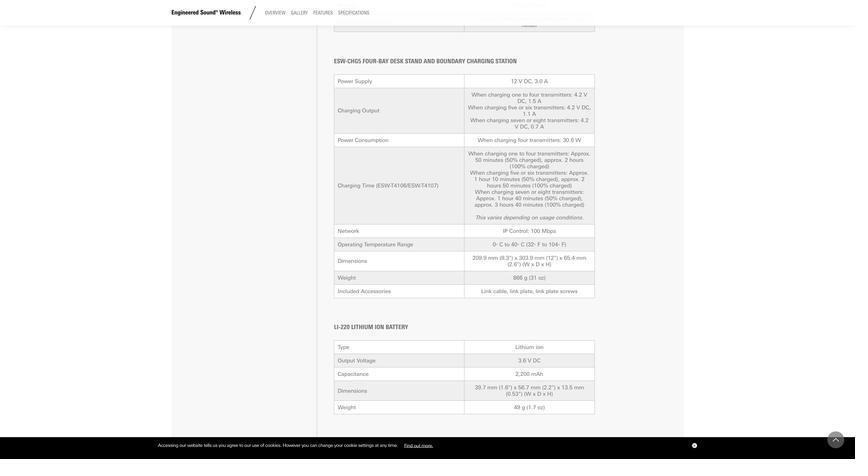 Task type: describe. For each thing, give the bounding box(es) containing it.
1 40 from the top
[[515, 195, 522, 202]]

or up on
[[532, 189, 537, 195]]

1 vertical spatial hour
[[502, 195, 514, 202]]

operating
[[338, 242, 363, 248]]

can
[[310, 444, 317, 449]]

holder
[[522, 22, 538, 28]]

engineered
[[171, 9, 199, 16]]

of
[[260, 444, 264, 449]]

wireless
[[220, 9, 241, 16]]

included accessories for link cable, link plate, link plate screws
[[338, 289, 391, 295]]

(8.3")
[[500, 255, 513, 262]]

49 g (1.7 oz)
[[514, 405, 545, 411]]

0.7
[[531, 124, 539, 130]]

1 vertical spatial 4.2
[[567, 104, 575, 111]]

ion for li-320 lithium ion battery
[[375, 441, 384, 448]]

six inside when charging one to four transmitters: 4.2 v dc, 1.5 a when charging five or six transmitters: 4.2 v dc, 1.1 a when charging seven or eight transmitters: 4.2 v dc, 0.7 a
[[526, 104, 533, 111]]

supply
[[355, 78, 372, 84]]

charging for charging time (esw-t4106/esw-t4107)
[[338, 183, 361, 189]]

li- for 220
[[334, 324, 341, 332]]

find out more. link
[[399, 441, 438, 451]]

accessing
[[158, 444, 178, 449]]

2 vertical spatial approx.
[[475, 202, 494, 208]]

change
[[318, 444, 333, 449]]

charging for charging output
[[338, 108, 361, 114]]

1 vertical spatial 2
[[582, 176, 585, 183]]

(2.6")
[[508, 262, 521, 268]]

2 vertical spatial charged),
[[559, 195, 583, 202]]

network
[[338, 228, 359, 235]]

five inside when charging one to four transmitters: approx. 50 minutes (50% charged), approx. 2 hours (100% charged) when charging five or six transmitters: approx. 1 hour 10 minutes (50% charged), approx. 2 hours 50 minutes (100% charged) when charging seven or eight transmitters: approx. 1 hour 40 minutes (50% charged), approx. 3 hours 40 minutes (100% charged)
[[511, 170, 519, 176]]

x up (31
[[532, 262, 534, 268]]

power for power supply
[[338, 78, 353, 84]]

link down 866
[[510, 289, 519, 295]]

0 horizontal spatial 2
[[565, 157, 568, 163]]

find out more.
[[404, 444, 433, 449]]

output voltage
[[338, 358, 376, 365]]

0 vertical spatial 4.2
[[575, 92, 582, 98]]

x up the 49 g (1.7 oz)
[[543, 392, 546, 398]]

when charging one to four transmitters: approx. 50 minutes (50% charged), approx. 2 hours (100% charged) when charging five or six transmitters: approx. 1 hour 10 minutes (50% charged), approx. 2 hours 50 minutes (100% charged) when charging seven or eight transmitters: approx. 1 hour 40 minutes (50% charged), approx. 3 hours 40 minutes (100% charged)
[[469, 151, 591, 208]]

tells
[[204, 444, 212, 449]]

li- for 320
[[334, 441, 341, 448]]

mm left (8.3")
[[488, 255, 498, 262]]

0 vertical spatial approx.
[[545, 157, 564, 163]]

gallery
[[291, 10, 308, 16]]

1 vertical spatial (50%
[[522, 176, 535, 183]]

plate for screws,
[[540, 15, 553, 22]]

1 our from the left
[[180, 444, 186, 449]]

voltage
[[357, 358, 376, 365]]

(12")
[[546, 255, 558, 262]]

39.7 mm (1.6") x 56.7 mm (2.2") x 13.5 mm (0.53") (w x d x h)
[[475, 385, 584, 398]]

plate, for screws,
[[514, 15, 528, 22]]

engineered sound® wireless
[[171, 9, 241, 16]]

(2.2")
[[543, 385, 556, 392]]

cookies.
[[265, 444, 282, 449]]

a right '3.0'
[[544, 78, 548, 84]]

to inside when charging one to four transmitters: 4.2 v dc, 1.5 a when charging five or six transmitters: 4.2 v dc, 1.1 a when charging seven or eight transmitters: 4.2 v dc, 0.7 a
[[523, 92, 528, 98]]

battery for li-220 lithium ion battery
[[386, 324, 408, 332]]

boundary
[[437, 58, 466, 65]]

type
[[338, 345, 350, 351]]

or right 10
[[521, 170, 526, 176]]

specifications
[[338, 10, 369, 16]]

included for link cable, link plate, link plate screws, mic holder
[[338, 19, 359, 25]]

3.0
[[535, 78, 543, 84]]

link left holder
[[504, 15, 513, 22]]

chg5
[[348, 58, 361, 65]]

t4106/esw-
[[391, 183, 422, 189]]

1 vertical spatial charged),
[[536, 176, 560, 183]]

13.5
[[562, 385, 573, 392]]

(1.7
[[527, 405, 536, 411]]

consumption
[[355, 137, 389, 143]]

li-320 lithium ion battery
[[334, 441, 408, 448]]

(w for 56.7
[[524, 392, 532, 398]]

2 vertical spatial hours
[[500, 202, 514, 208]]

mm right 13.5
[[574, 385, 584, 392]]

56.7
[[519, 385, 529, 392]]

1 vertical spatial hours
[[487, 183, 501, 189]]

2,200 mah
[[516, 372, 544, 378]]

power for power consumption
[[338, 137, 353, 143]]

settings
[[358, 444, 374, 449]]

use
[[252, 444, 259, 449]]

3
[[495, 202, 498, 208]]

0◦ c to 40◦ c (32◦ f to 104◦ f)
[[493, 242, 566, 248]]

to inside when charging one to four transmitters: approx. 50 minutes (50% charged), approx. 2 hours (100% charged) when charging five or six transmitters: approx. 1 hour 10 minutes (50% charged), approx. 2 hours 50 minutes (100% charged) when charging seven or eight transmitters: approx. 1 hour 40 minutes (50% charged), approx. 3 hours 40 minutes (100% charged)
[[520, 151, 525, 157]]

and
[[424, 58, 435, 65]]

x right 56.7
[[533, 392, 536, 398]]

time.
[[388, 444, 398, 449]]

eight inside when charging one to four transmitters: approx. 50 minutes (50% charged), approx. 2 hours (100% charged) when charging five or six transmitters: approx. 1 hour 10 minutes (50% charged), approx. 2 hours 50 minutes (100% charged) when charging seven or eight transmitters: approx. 1 hour 40 minutes (50% charged), approx. 3 hours 40 minutes (100% charged)
[[538, 189, 551, 195]]

to right f
[[542, 242, 547, 248]]

agree
[[227, 444, 238, 449]]

0 vertical spatial output
[[362, 108, 380, 114]]

esw-
[[334, 58, 348, 65]]

this varies depending on usage conditions.
[[476, 215, 584, 221]]

charging time (esw-t4106/esw-t4107)
[[338, 183, 439, 189]]

features
[[314, 10, 333, 16]]

arrow up image
[[833, 438, 839, 444]]

lithium
[[516, 345, 535, 351]]

esw-chg5 four-bay desk stand and boundary charging station
[[334, 58, 517, 65]]

dc
[[533, 358, 541, 365]]

mm right '39.7'
[[488, 385, 498, 392]]

when charging one to four transmitters: 4.2 v dc, 1.5 a when charging five or six transmitters: 4.2 v dc, 1.1 a when charging seven or eight transmitters: 4.2 v dc, 0.7 a
[[468, 92, 591, 130]]

0 vertical spatial charged),
[[520, 157, 543, 163]]

g for 532
[[524, 2, 528, 8]]

0 horizontal spatial output
[[338, 358, 355, 365]]

range
[[397, 242, 413, 248]]

1 c from the left
[[500, 242, 503, 248]]

d for (2.2")
[[538, 392, 542, 398]]

bay
[[379, 58, 389, 65]]

us
[[213, 444, 217, 449]]

plate, for screws
[[521, 289, 534, 295]]

power consumption
[[338, 137, 389, 143]]

sound®
[[200, 9, 218, 16]]

cable, for link cable, link plate, link plate screws
[[494, 289, 509, 295]]

seven inside when charging one to four transmitters: 4.2 v dc, 1.5 a when charging five or six transmitters: 4.2 v dc, 1.1 a when charging seven or eight transmitters: 4.2 v dc, 0.7 a
[[511, 117, 525, 124]]

3.6 v dc
[[519, 358, 541, 365]]

1 vertical spatial charged)
[[550, 183, 572, 189]]

cross image
[[693, 445, 696, 448]]

a right 0.7
[[541, 124, 544, 130]]

weight for 532 g (19 oz)
[[338, 2, 356, 8]]

desk
[[390, 58, 404, 65]]

10
[[492, 176, 499, 183]]

link cable, link plate, link plate screws, mic holder
[[475, 15, 584, 28]]

(w for 303.9
[[523, 262, 530, 268]]

station
[[496, 58, 517, 65]]

866 g (31 oz)
[[514, 275, 546, 281]]

find
[[404, 444, 413, 449]]

four-
[[363, 58, 379, 65]]

(0.53")
[[506, 392, 523, 398]]

accessories for link cable, link plate, link plate screws
[[361, 289, 391, 295]]

12 v dc, 3.0 a
[[511, 78, 548, 84]]

charging output
[[338, 108, 380, 114]]

49
[[514, 405, 521, 411]]

any
[[380, 444, 387, 449]]

w
[[576, 137, 581, 143]]



Task type: vqa. For each thing, say whether or not it's contained in the screenshot.


Task type: locate. For each thing, give the bounding box(es) containing it.
1 vertical spatial included accessories
[[338, 289, 391, 295]]

mm left (12")
[[535, 255, 545, 262]]

a right 1.1
[[533, 111, 536, 117]]

0 vertical spatial link
[[475, 15, 486, 22]]

1 vertical spatial link
[[481, 289, 492, 295]]

0 vertical spatial charged)
[[527, 163, 550, 170]]

x
[[515, 255, 518, 262], [560, 255, 563, 262], [532, 262, 534, 268], [542, 262, 544, 268], [514, 385, 517, 392], [558, 385, 560, 392], [533, 392, 536, 398], [543, 392, 546, 398]]

six down when charging four transmitters: 30.6 w
[[528, 170, 535, 176]]

0 vertical spatial six
[[526, 104, 533, 111]]

g for 49
[[522, 405, 525, 411]]

lithium right 220
[[351, 324, 373, 332]]

one for dc,
[[512, 92, 521, 98]]

866
[[514, 275, 523, 281]]

30.6
[[563, 137, 574, 143]]

1 vertical spatial approx.
[[561, 176, 580, 183]]

(100% up on
[[533, 183, 549, 189]]

power left supply
[[338, 78, 353, 84]]

0 vertical spatial battery
[[386, 324, 408, 332]]

eight inside when charging one to four transmitters: 4.2 v dc, 1.5 a when charging five or six transmitters: 4.2 v dc, 1.1 a when charging seven or eight transmitters: 4.2 v dc, 0.7 a
[[534, 117, 546, 124]]

website
[[187, 444, 203, 449]]

to left the 1.5
[[523, 92, 528, 98]]

2
[[565, 157, 568, 163], [582, 176, 585, 183]]

1 you from the left
[[219, 444, 226, 449]]

x left 56.7
[[514, 385, 517, 392]]

seven left 0.7
[[511, 117, 525, 124]]

li-
[[334, 324, 341, 332], [334, 441, 341, 448]]

104◦
[[549, 242, 560, 248]]

depending
[[504, 215, 530, 221]]

six inside when charging one to four transmitters: approx. 50 minutes (50% charged), approx. 2 hours (100% charged) when charging five or six transmitters: approx. 1 hour 10 minutes (50% charged), approx. 2 hours 50 minutes (100% charged) when charging seven or eight transmitters: approx. 1 hour 40 minutes (50% charged), approx. 3 hours 40 minutes (100% charged)
[[528, 170, 535, 176]]

one down 12
[[512, 92, 521, 98]]

1 horizontal spatial 2
[[582, 176, 585, 183]]

(31
[[529, 275, 537, 281]]

1 battery from the top
[[386, 324, 408, 332]]

link down (31
[[536, 289, 545, 295]]

1 vertical spatial seven
[[516, 189, 530, 195]]

2 weight from the top
[[338, 275, 356, 281]]

2 you from the left
[[302, 444, 309, 449]]

usage
[[540, 215, 555, 221]]

65.4
[[564, 255, 575, 262]]

accessories for link cable, link plate, link plate screws, mic holder
[[361, 19, 391, 25]]

2 vertical spatial (100%
[[545, 202, 561, 208]]

or left the 1.5
[[519, 104, 524, 111]]

control:
[[510, 228, 530, 235]]

g
[[524, 2, 528, 8], [524, 275, 528, 281], [522, 405, 525, 411]]

g left (31
[[524, 275, 528, 281]]

output down type
[[338, 358, 355, 365]]

link
[[475, 15, 486, 22], [481, 289, 492, 295]]

(50%
[[505, 157, 518, 163], [522, 176, 535, 183], [545, 195, 558, 202]]

mm right 65.4
[[577, 255, 587, 262]]

x left 13.5
[[558, 385, 560, 392]]

2 lithium from the top
[[351, 441, 373, 448]]

2 vertical spatial oz)
[[538, 405, 545, 411]]

h) inside 209.9 mm (8.3") x 303.9 mm (12") x 65.4 mm (2.6") (w x d x h)
[[546, 262, 552, 268]]

f
[[538, 242, 541, 248]]

0 vertical spatial accessories
[[361, 19, 391, 25]]

g right '49'
[[522, 405, 525, 411]]

1 vertical spatial weight
[[338, 275, 356, 281]]

four for a
[[530, 92, 540, 98]]

output up consumption
[[362, 108, 380, 114]]

2 ion from the top
[[375, 441, 384, 448]]

1 weight from the top
[[338, 2, 356, 8]]

plate, down 532
[[514, 15, 528, 22]]

plate inside link cable, link plate, link plate screws, mic holder
[[540, 15, 553, 22]]

v
[[519, 78, 523, 84], [584, 92, 588, 98], [577, 104, 580, 111], [515, 124, 519, 130], [528, 358, 532, 365]]

this
[[476, 215, 486, 221]]

to left 40◦
[[505, 242, 510, 248]]

0 vertical spatial oz)
[[539, 2, 546, 8]]

1 vertical spatial eight
[[538, 189, 551, 195]]

lithium ion
[[516, 345, 544, 351]]

seven up depending
[[516, 189, 530, 195]]

0 vertical spatial five
[[508, 104, 517, 111]]

four down when charging four transmitters: 30.6 w
[[526, 151, 536, 157]]

at
[[375, 444, 379, 449]]

oz) for 866 g (31 oz)
[[539, 275, 546, 281]]

five right 10
[[511, 170, 519, 176]]

h) left 13.5
[[548, 392, 553, 398]]

0 vertical spatial lithium
[[351, 324, 373, 332]]

0 vertical spatial weight
[[338, 2, 356, 8]]

(50% down when charging four transmitters: 30.6 w
[[505, 157, 518, 163]]

x left 65.4
[[560, 255, 563, 262]]

220
[[341, 324, 350, 332]]

0 vertical spatial included accessories
[[338, 19, 391, 25]]

1 vertical spatial accessories
[[361, 289, 391, 295]]

link for link cable, link plate, link plate screws
[[481, 289, 492, 295]]

link for link cable, link plate, link plate screws, mic holder
[[475, 15, 486, 22]]

approx.
[[571, 151, 591, 157], [570, 170, 589, 176], [476, 195, 496, 202]]

ip
[[503, 228, 508, 235]]

2 horizontal spatial (50%
[[545, 195, 558, 202]]

ion for li-220 lithium ion battery
[[375, 324, 384, 332]]

1 vertical spatial (100%
[[533, 183, 549, 189]]

0 horizontal spatial 50
[[476, 157, 482, 163]]

39.7
[[475, 385, 486, 392]]

cookie
[[344, 444, 357, 449]]

c right 0◦
[[500, 242, 503, 248]]

0 vertical spatial (w
[[523, 262, 530, 268]]

2 power from the top
[[338, 137, 353, 143]]

one inside when charging one to four transmitters: 4.2 v dc, 1.5 a when charging five or six transmitters: 4.2 v dc, 1.1 a when charging seven or eight transmitters: 4.2 v dc, 0.7 a
[[512, 92, 521, 98]]

more.
[[422, 444, 433, 449]]

1 dimensions from the top
[[338, 258, 367, 265]]

(100%
[[510, 163, 526, 170], [533, 183, 549, 189], [545, 202, 561, 208]]

1 vertical spatial five
[[511, 170, 519, 176]]

link down (19
[[530, 15, 539, 22]]

1 vertical spatial power
[[338, 137, 353, 143]]

ion
[[536, 345, 544, 351]]

(100% down when charging four transmitters: 30.6 w
[[510, 163, 526, 170]]

lithium left at
[[351, 441, 373, 448]]

four inside when charging one to four transmitters: 4.2 v dc, 1.5 a when charging five or six transmitters: 4.2 v dc, 1.1 a when charging seven or eight transmitters: 4.2 v dc, 0.7 a
[[530, 92, 540, 98]]

cable,
[[487, 15, 502, 22], [494, 289, 509, 295]]

2 our from the left
[[244, 444, 251, 449]]

1 accessories from the top
[[361, 19, 391, 25]]

1 vertical spatial output
[[338, 358, 355, 365]]

1 vertical spatial one
[[509, 151, 518, 157]]

2 c from the left
[[521, 242, 525, 248]]

plate left screws at the bottom right of page
[[546, 289, 559, 295]]

you left can
[[302, 444, 309, 449]]

2 charging from the top
[[338, 183, 361, 189]]

li- up type
[[334, 324, 341, 332]]

0 vertical spatial power
[[338, 78, 353, 84]]

0 horizontal spatial c
[[500, 242, 503, 248]]

d
[[536, 262, 540, 268], [538, 392, 542, 398]]

one inside when charging one to four transmitters: approx. 50 minutes (50% charged), approx. 2 hours (100% charged) when charging five or six transmitters: approx. 1 hour 10 minutes (50% charged), approx. 2 hours 50 minutes (100% charged) when charging seven or eight transmitters: approx. 1 hour 40 minutes (50% charged), approx. 3 hours 40 minutes (100% charged)
[[509, 151, 518, 157]]

2 li- from the top
[[334, 441, 341, 448]]

oz) right (31
[[539, 275, 546, 281]]

plate for screws
[[546, 289, 559, 295]]

plate, inside link cable, link plate, link plate screws, mic holder
[[514, 15, 528, 22]]

or
[[519, 104, 524, 111], [527, 117, 532, 124], [521, 170, 526, 176], [532, 189, 537, 195]]

power left consumption
[[338, 137, 353, 143]]

d for (12")
[[536, 262, 540, 268]]

hours right 3
[[500, 202, 514, 208]]

eight
[[534, 117, 546, 124], [538, 189, 551, 195]]

li- right change
[[334, 441, 341, 448]]

included for link cable, link plate, link plate screws
[[338, 289, 359, 295]]

303.9
[[519, 255, 533, 262]]

charged)
[[527, 163, 550, 170], [550, 183, 572, 189], [563, 202, 585, 208]]

0 vertical spatial hour
[[479, 176, 491, 183]]

1 vertical spatial charging
[[338, 183, 361, 189]]

2 vertical spatial g
[[522, 405, 525, 411]]

0 vertical spatial d
[[536, 262, 540, 268]]

included accessories for link cable, link plate, link plate screws, mic holder
[[338, 19, 391, 25]]

0 vertical spatial plate
[[540, 15, 553, 22]]

(19
[[529, 2, 537, 8]]

1 down 10
[[498, 195, 501, 202]]

0 horizontal spatial hour
[[479, 176, 491, 183]]

2 dimensions from the top
[[338, 388, 367, 395]]

(50% right 10
[[522, 176, 535, 183]]

1 vertical spatial (w
[[524, 392, 532, 398]]

1 left 10
[[475, 176, 478, 183]]

0 vertical spatial 1
[[475, 176, 478, 183]]

five inside when charging one to four transmitters: 4.2 v dc, 1.5 a when charging five or six transmitters: 4.2 v dc, 1.1 a when charging seven or eight transmitters: 4.2 v dc, 0.7 a
[[508, 104, 517, 111]]

0 vertical spatial (50%
[[505, 157, 518, 163]]

lithium for 220
[[351, 324, 373, 332]]

0 horizontal spatial (50%
[[505, 157, 518, 163]]

209.9 mm (8.3") x 303.9 mm (12") x 65.4 mm (2.6") (w x d x h)
[[473, 255, 587, 268]]

dimensions for 209.9
[[338, 258, 367, 265]]

oz) for 49 g (1.7 oz)
[[538, 405, 545, 411]]

(w right (0.53")
[[524, 392, 532, 398]]

0 vertical spatial approx.
[[571, 151, 591, 157]]

532 g (19 oz)
[[514, 2, 546, 8]]

charging
[[338, 108, 361, 114], [338, 183, 361, 189]]

(w inside the '39.7 mm (1.6") x 56.7 mm (2.2") x 13.5 mm (0.53") (w x d x h)'
[[524, 392, 532, 398]]

h) for (12")
[[546, 262, 552, 268]]

accessing our website tells us you agree to our use of cookies. however you can change your cookie settings at any time.
[[158, 444, 399, 449]]

dimensions down operating
[[338, 258, 367, 265]]

oz) right (19
[[539, 2, 546, 8]]

1 ion from the top
[[375, 324, 384, 332]]

d right 303.9
[[536, 262, 540, 268]]

four down 1.1
[[518, 137, 528, 143]]

six up 0.7
[[526, 104, 533, 111]]

0 vertical spatial 50
[[476, 157, 482, 163]]

1 vertical spatial four
[[518, 137, 528, 143]]

battery for li-320 lithium ion battery
[[386, 441, 408, 448]]

x left (12")
[[542, 262, 544, 268]]

h) for (2.2")
[[548, 392, 553, 398]]

cable, inside link cable, link plate, link plate screws, mic holder
[[487, 15, 502, 22]]

one down when charging four transmitters: 30.6 w
[[509, 151, 518, 157]]

0 vertical spatial hours
[[570, 157, 584, 163]]

320
[[341, 441, 350, 448]]

0 vertical spatial dimensions
[[338, 258, 367, 265]]

1 vertical spatial g
[[524, 275, 528, 281]]

1 vertical spatial included
[[338, 289, 359, 295]]

output
[[362, 108, 380, 114], [338, 358, 355, 365]]

four down '3.0'
[[530, 92, 540, 98]]

plate,
[[514, 15, 528, 22], [521, 289, 534, 295]]

(w
[[523, 262, 530, 268], [524, 392, 532, 398]]

0 vertical spatial included
[[338, 19, 359, 25]]

eight up usage
[[538, 189, 551, 195]]

1
[[475, 176, 478, 183], [498, 195, 501, 202]]

oz) for 532 g (19 oz)
[[539, 2, 546, 8]]

0 horizontal spatial our
[[180, 444, 186, 449]]

on
[[532, 215, 538, 221]]

link inside link cable, link plate, link plate screws, mic holder
[[475, 15, 486, 22]]

(w inside 209.9 mm (8.3") x 303.9 mm (12") x 65.4 mm (2.6") (w x d x h)
[[523, 262, 530, 268]]

dimensions down "capacitance"
[[338, 388, 367, 395]]

1 vertical spatial lithium
[[351, 441, 373, 448]]

c right 40◦
[[521, 242, 525, 248]]

hours down w
[[570, 157, 584, 163]]

(esw-
[[376, 183, 391, 189]]

12
[[511, 78, 517, 84]]

1 horizontal spatial (50%
[[522, 176, 535, 183]]

1 horizontal spatial output
[[362, 108, 380, 114]]

2 included accessories from the top
[[338, 289, 391, 295]]

1 charging from the top
[[338, 108, 361, 114]]

1 horizontal spatial hour
[[502, 195, 514, 202]]

hour right 3
[[502, 195, 514, 202]]

3 weight from the top
[[338, 405, 356, 411]]

g for 866
[[524, 275, 528, 281]]

2 battery from the top
[[386, 441, 408, 448]]

hour left 10
[[479, 176, 491, 183]]

1 vertical spatial h)
[[548, 392, 553, 398]]

temperature
[[364, 242, 396, 248]]

2 vertical spatial charged)
[[563, 202, 585, 208]]

approx.
[[545, 157, 564, 163], [561, 176, 580, 183], [475, 202, 494, 208]]

0 vertical spatial plate,
[[514, 15, 528, 22]]

1 vertical spatial battery
[[386, 441, 408, 448]]

to down when charging four transmitters: 30.6 w
[[520, 151, 525, 157]]

our left "website"
[[180, 444, 186, 449]]

d inside the '39.7 mm (1.6") x 56.7 mm (2.2") x 13.5 mm (0.53") (w x d x h)'
[[538, 392, 542, 398]]

(50% up usage
[[545, 195, 558, 202]]

1 vertical spatial cable,
[[494, 289, 509, 295]]

mm
[[488, 255, 498, 262], [535, 255, 545, 262], [577, 255, 587, 262], [488, 385, 498, 392], [531, 385, 541, 392], [574, 385, 584, 392]]

capacitance
[[338, 372, 369, 378]]

40◦
[[511, 242, 520, 248]]

1 horizontal spatial 50
[[503, 183, 509, 189]]

(w right the (2.6")
[[523, 262, 530, 268]]

1 vertical spatial dimensions
[[338, 388, 367, 395]]

1 included from the top
[[338, 19, 359, 25]]

you right us
[[219, 444, 226, 449]]

0 vertical spatial li-
[[334, 324, 341, 332]]

plate, down 866 g (31 oz)
[[521, 289, 534, 295]]

hours up 3
[[487, 183, 501, 189]]

divider line image
[[246, 6, 260, 20]]

0 vertical spatial charging
[[338, 108, 361, 114]]

(100% up usage
[[545, 202, 561, 208]]

a right the 1.5
[[538, 98, 542, 104]]

ip control: 100 mbps
[[503, 228, 556, 235]]

1 power from the top
[[338, 78, 353, 84]]

mm right 56.7
[[531, 385, 541, 392]]

charging down power supply
[[338, 108, 361, 114]]

you
[[219, 444, 226, 449], [302, 444, 309, 449]]

0 vertical spatial (100%
[[510, 163, 526, 170]]

1 vertical spatial 1
[[498, 195, 501, 202]]

our left 'use'
[[244, 444, 251, 449]]

four for charged),
[[526, 151, 536, 157]]

plate left screws,
[[540, 15, 553, 22]]

0 vertical spatial 2
[[565, 157, 568, 163]]

cable, for link cable, link plate, link plate screws, mic holder
[[487, 15, 502, 22]]

or down the 1.5
[[527, 117, 532, 124]]

one for minutes
[[509, 151, 518, 157]]

however
[[283, 444, 301, 449]]

1 vertical spatial plate,
[[521, 289, 534, 295]]

power
[[338, 78, 353, 84], [338, 137, 353, 143]]

0 vertical spatial seven
[[511, 117, 525, 124]]

1 horizontal spatial 1
[[498, 195, 501, 202]]

seven
[[511, 117, 525, 124], [516, 189, 530, 195]]

1 vertical spatial six
[[528, 170, 535, 176]]

included
[[338, 19, 359, 25], [338, 289, 359, 295]]

0 vertical spatial four
[[530, 92, 540, 98]]

dimensions
[[338, 258, 367, 265], [338, 388, 367, 395]]

weight for 866 g (31 oz)
[[338, 275, 356, 281]]

2 vertical spatial 4.2
[[581, 117, 589, 124]]

transmitters:
[[541, 92, 573, 98], [534, 104, 566, 111], [548, 117, 580, 124], [530, 137, 562, 143], [538, 151, 570, 157], [536, 170, 568, 176], [552, 189, 584, 195]]

2 included from the top
[[338, 289, 359, 295]]

1 vertical spatial approx.
[[570, 170, 589, 176]]

1 lithium from the top
[[351, 324, 373, 332]]

0 vertical spatial eight
[[534, 117, 546, 124]]

1 vertical spatial ion
[[375, 441, 384, 448]]

link cable, link plate, link plate screws
[[481, 289, 578, 295]]

h) down "104◦"
[[546, 262, 552, 268]]

d left the (2.2")
[[538, 392, 542, 398]]

to right agree
[[239, 444, 243, 449]]

0 vertical spatial g
[[524, 2, 528, 8]]

g left (19
[[524, 2, 528, 8]]

four
[[530, 92, 540, 98], [518, 137, 528, 143], [526, 151, 536, 157]]

1 included accessories from the top
[[338, 19, 391, 25]]

d inside 209.9 mm (8.3") x 303.9 mm (12") x 65.4 mm (2.6") (w x d x h)
[[536, 262, 540, 268]]

weight for 49 g (1.7 oz)
[[338, 405, 356, 411]]

0 vertical spatial cable,
[[487, 15, 502, 22]]

2 40 from the top
[[516, 202, 522, 208]]

dimensions for 39.7
[[338, 388, 367, 395]]

screws
[[560, 289, 578, 295]]

four inside when charging one to four transmitters: approx. 50 minutes (50% charged), approx. 2 hours (100% charged) when charging five or six transmitters: approx. 1 hour 10 minutes (50% charged), approx. 2 hours 50 minutes (100% charged) when charging seven or eight transmitters: approx. 1 hour 40 minutes (50% charged), approx. 3 hours 40 minutes (100% charged)
[[526, 151, 536, 157]]

1 horizontal spatial our
[[244, 444, 251, 449]]

2 vertical spatial (50%
[[545, 195, 558, 202]]

when
[[472, 92, 487, 98], [468, 104, 483, 111], [471, 117, 486, 124], [478, 137, 493, 143], [469, 151, 484, 157], [470, 170, 485, 176], [475, 189, 490, 195]]

1 li- from the top
[[334, 324, 341, 332]]

your
[[334, 444, 343, 449]]

0 vertical spatial ion
[[375, 324, 384, 332]]

1 vertical spatial li-
[[334, 441, 341, 448]]

mic
[[575, 15, 584, 22]]

2 accessories from the top
[[361, 289, 391, 295]]

h) inside the '39.7 mm (1.6") x 56.7 mm (2.2") x 13.5 mm (0.53") (w x d x h)'
[[548, 392, 553, 398]]

x right (8.3")
[[515, 255, 518, 262]]

1 vertical spatial plate
[[546, 289, 559, 295]]

oz) right the (1.7
[[538, 405, 545, 411]]

lithium for 320
[[351, 441, 373, 448]]

2 vertical spatial approx.
[[476, 195, 496, 202]]

our
[[180, 444, 186, 449], [244, 444, 251, 449]]

0 horizontal spatial you
[[219, 444, 226, 449]]

100
[[531, 228, 540, 235]]

(1.6")
[[499, 385, 513, 392]]

power supply
[[338, 78, 372, 84]]

seven inside when charging one to four transmitters: approx. 50 minutes (50% charged), approx. 2 hours (100% charged) when charging five or six transmitters: approx. 1 hour 10 minutes (50% charged), approx. 2 hours 50 minutes (100% charged) when charging seven or eight transmitters: approx. 1 hour 40 minutes (50% charged), approx. 3 hours 40 minutes (100% charged)
[[516, 189, 530, 195]]

1 vertical spatial d
[[538, 392, 542, 398]]

2 vertical spatial four
[[526, 151, 536, 157]]

operating temperature range
[[338, 242, 413, 248]]

1.1
[[523, 111, 531, 117]]

1 vertical spatial oz)
[[539, 275, 546, 281]]

eight right 1.1
[[534, 117, 546, 124]]

five left 1.1
[[508, 104, 517, 111]]

t4107)
[[422, 183, 439, 189]]

0 vertical spatial one
[[512, 92, 521, 98]]

stand
[[405, 58, 422, 65]]

charging left time
[[338, 183, 361, 189]]

2,200
[[516, 372, 530, 378]]

2 vertical spatial weight
[[338, 405, 356, 411]]

3.6
[[519, 358, 526, 365]]

to
[[523, 92, 528, 98], [520, 151, 525, 157], [505, 242, 510, 248], [542, 242, 547, 248], [239, 444, 243, 449]]

1.5
[[529, 98, 536, 104]]



